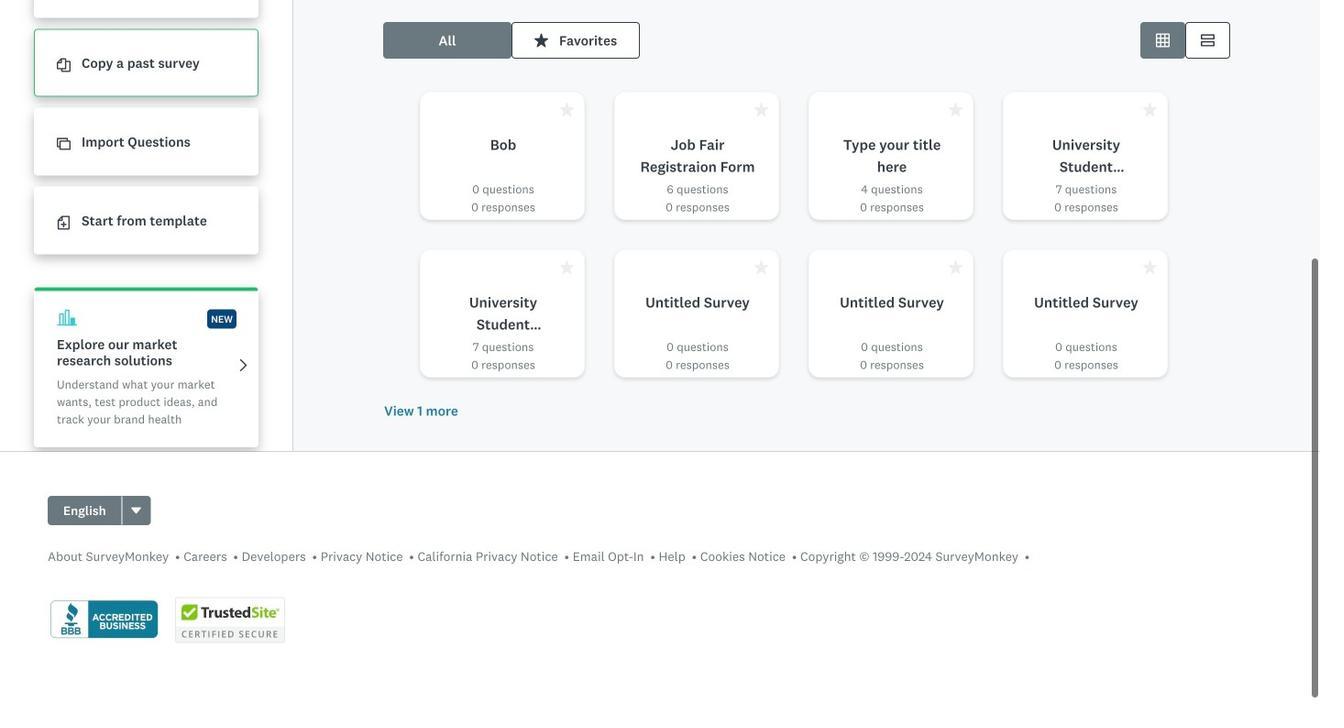 Task type: describe. For each thing, give the bounding box(es) containing it.
documentplus image
[[57, 216, 71, 230]]

click to verify bbb accreditation and to see a bbb report. image
[[48, 599, 160, 642]]



Task type: vqa. For each thing, say whether or not it's contained in the screenshot.
Language dropdown image
yes



Task type: locate. For each thing, give the bounding box(es) containing it.
starfilled image
[[534, 33, 548, 47], [949, 103, 963, 116], [754, 260, 768, 274], [949, 260, 963, 274], [1143, 260, 1157, 274]]

starfilled image
[[560, 103, 574, 116], [754, 103, 768, 116], [1143, 103, 1157, 116], [560, 260, 574, 274]]

grid image
[[1156, 33, 1170, 47]]

documentclone image
[[57, 58, 71, 72]]

textboxmultiple image
[[1201, 33, 1215, 47]]

clone image
[[57, 137, 71, 151]]

chevronright image
[[237, 359, 250, 372]]

group
[[48, 496, 151, 525]]

trustedsite helps keep you safe from identity theft, credit card fraud, spyware, spam, viruses and online scams image
[[175, 597, 285, 643]]

language dropdown image
[[130, 504, 143, 517], [132, 507, 141, 514]]



